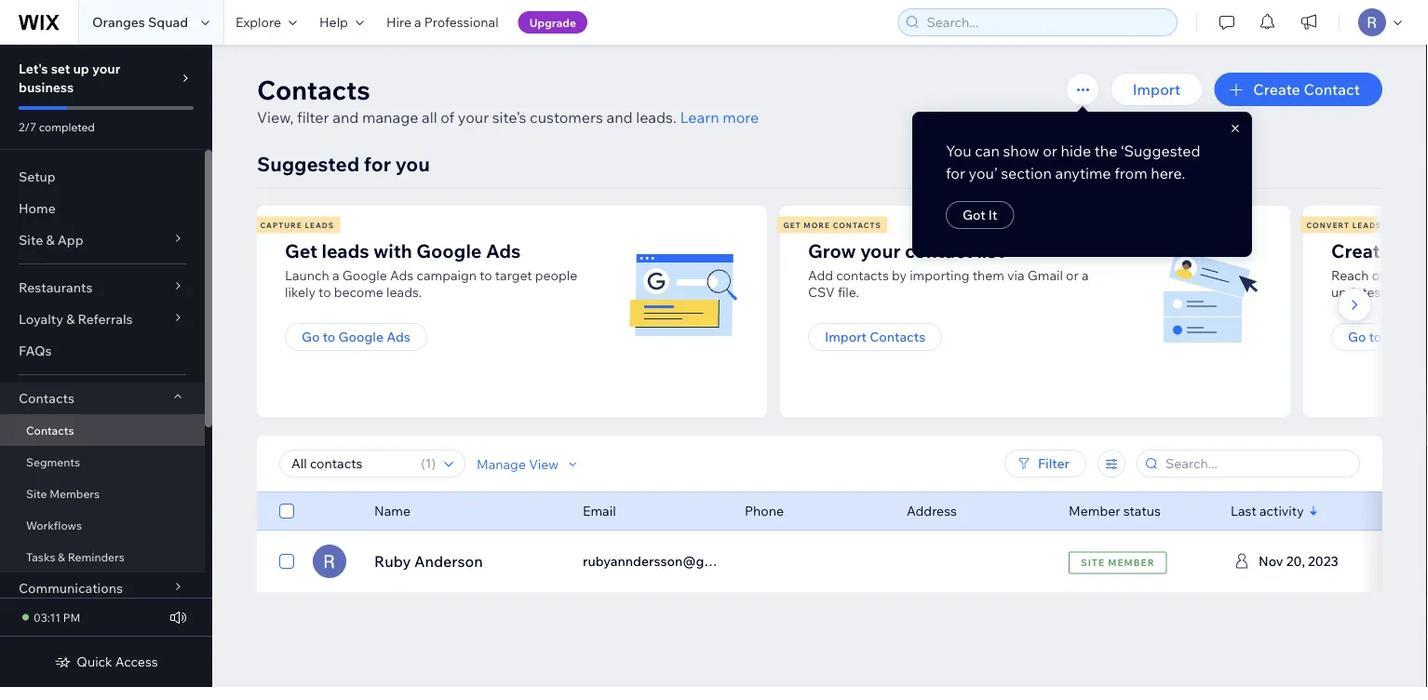 Task type: vqa. For each thing, say whether or not it's contained in the screenshot.
Search for tools, apps, help & more... field
no



Task type: describe. For each thing, give the bounding box(es) containing it.
to down become
[[323, 329, 336, 345]]

go for get
[[302, 329, 320, 345]]

site for site member
[[1081, 557, 1105, 568]]

get
[[285, 239, 317, 262]]

nov
[[1259, 553, 1284, 569]]

filter
[[1038, 455, 1070, 472]]

create for contact
[[1254, 80, 1301, 99]]

campaign
[[417, 267, 477, 284]]

you'
[[969, 164, 998, 183]]

0 horizontal spatial for
[[364, 151, 391, 176]]

launch
[[285, 267, 329, 284]]

import contacts button
[[808, 323, 943, 351]]

site members
[[26, 487, 100, 501]]

leads. inside get leads with google ads launch a google ads campaign to target people likely to become leads.
[[386, 284, 422, 300]]

import button
[[1111, 73, 1203, 106]]

create for an
[[1332, 239, 1391, 262]]

upgrade button
[[518, 11, 587, 34]]

people
[[535, 267, 578, 284]]

the
[[1095, 142, 1118, 160]]

contacts button
[[0, 383, 205, 414]]

become
[[334, 284, 384, 300]]

ruby
[[374, 552, 411, 571]]

nov 20, 2023
[[1259, 553, 1339, 569]]

communications
[[19, 580, 123, 596]]

tasks & reminders link
[[0, 541, 205, 573]]

from
[[1115, 164, 1148, 183]]

hide
[[1061, 142, 1091, 160]]

setup
[[19, 169, 56, 185]]

get more contacts
[[784, 220, 882, 230]]

ads inside the go to google ads button
[[387, 329, 411, 345]]

an
[[1396, 239, 1417, 262]]

customers
[[530, 108, 603, 127]]

section
[[1001, 164, 1052, 183]]

or inside you can show or hide the 'suggested for you' section anytime from here.
[[1043, 142, 1058, 160]]

for inside you can show or hide the 'suggested for you' section anytime from here.
[[946, 164, 965, 183]]

to left 'm'
[[1369, 329, 1382, 345]]

import for import contacts
[[825, 329, 867, 345]]

to down launch
[[319, 284, 331, 300]]

0 vertical spatial google
[[416, 239, 482, 262]]

quick access button
[[54, 654, 158, 670]]

)
[[432, 455, 436, 472]]

1 vertical spatial google
[[342, 267, 387, 284]]

likely
[[285, 284, 316, 300]]

you can show or hide the 'suggested for you' section anytime from here.
[[946, 142, 1201, 183]]

add
[[808, 267, 834, 284]]

create contact button
[[1215, 73, 1383, 106]]

2/7 completed
[[19, 120, 95, 134]]

go to google ads
[[302, 329, 411, 345]]

site's
[[492, 108, 527, 127]]

them
[[973, 267, 1005, 284]]

grow
[[808, 239, 856, 262]]

contacts link
[[0, 414, 205, 446]]

importing
[[910, 267, 970, 284]]

professional
[[424, 14, 499, 30]]

of
[[441, 108, 455, 127]]

contact
[[1304, 80, 1360, 99]]

set
[[51, 61, 70, 77]]

convert leads
[[1307, 220, 1382, 230]]

ruby anderson image
[[313, 545, 346, 578]]

learn
[[680, 108, 719, 127]]

create an e reach out to you
[[1332, 239, 1428, 300]]

your inside the let's set up your business
[[92, 61, 120, 77]]

you
[[946, 142, 972, 160]]

suggested for you
[[257, 151, 430, 176]]

restaurants button
[[0, 272, 205, 304]]

here.
[[1151, 164, 1186, 183]]

hire a professional link
[[375, 0, 510, 45]]

your inside grow your contact list add contacts by importing them via gmail or a csv file.
[[861, 239, 901, 262]]

capture leads
[[260, 220, 334, 230]]

view,
[[257, 108, 294, 127]]

convert
[[1307, 220, 1350, 230]]

1 vertical spatial email
[[583, 503, 616, 519]]

segments link
[[0, 446, 205, 478]]

out
[[1372, 267, 1393, 284]]

anderson
[[414, 552, 483, 571]]

(
[[421, 455, 425, 472]]

target
[[495, 267, 532, 284]]

learn more button
[[680, 106, 759, 129]]

address
[[907, 503, 957, 519]]

more
[[804, 220, 830, 230]]

got it
[[963, 207, 998, 223]]

tasks & reminders
[[26, 550, 125, 564]]

show
[[1003, 142, 1040, 160]]

leads
[[322, 239, 369, 262]]

help button
[[308, 0, 375, 45]]

suggested
[[257, 151, 360, 176]]

contacts inside contacts link
[[26, 423, 74, 437]]

csv
[[808, 284, 835, 300]]

referrals
[[78, 311, 133, 327]]

setup link
[[0, 161, 205, 193]]

more
[[723, 108, 759, 127]]

phone
[[745, 503, 784, 519]]

contacts inside import contacts button
[[870, 329, 926, 345]]

rubyanndersson@gmail.com
[[583, 553, 760, 569]]

Unsaved view field
[[286, 451, 415, 477]]

name
[[374, 503, 411, 519]]

faqs link
[[0, 335, 205, 367]]



Task type: locate. For each thing, give the bounding box(es) containing it.
1 vertical spatial member
[[1108, 557, 1155, 568]]

2 vertical spatial site
[[1081, 557, 1105, 568]]

0 vertical spatial search... field
[[921, 9, 1171, 35]]

0 horizontal spatial &
[[46, 232, 55, 248]]

1 horizontal spatial create
[[1332, 239, 1391, 262]]

1 horizontal spatial &
[[58, 550, 65, 564]]

pm
[[63, 610, 80, 624]]

0 horizontal spatial you
[[396, 151, 430, 176]]

2/7
[[19, 120, 36, 134]]

email inside button
[[1385, 329, 1419, 345]]

or left hide on the top of the page
[[1043, 142, 1058, 160]]

contacts up filter on the left of page
[[257, 73, 370, 106]]

0 horizontal spatial or
[[1043, 142, 1058, 160]]

view inside dropdown button
[[529, 456, 559, 472]]

0 vertical spatial ads
[[486, 239, 521, 262]]

for down the you
[[946, 164, 965, 183]]

& for loyalty
[[66, 311, 75, 327]]

site & app button
[[0, 224, 205, 256]]

& left app
[[46, 232, 55, 248]]

a inside 'link'
[[414, 14, 422, 30]]

member status
[[1069, 503, 1161, 519]]

home link
[[0, 193, 205, 224]]

via
[[1008, 267, 1025, 284]]

create inside button
[[1254, 80, 1301, 99]]

go to email m
[[1348, 329, 1428, 345]]

1 vertical spatial &
[[66, 311, 75, 327]]

segments
[[26, 455, 80, 469]]

completed
[[39, 120, 95, 134]]

site for site members
[[26, 487, 47, 501]]

got
[[963, 207, 986, 223]]

site & app
[[19, 232, 83, 248]]

site down home
[[19, 232, 43, 248]]

leads for create
[[1353, 220, 1382, 230]]

leads. left "learn"
[[636, 108, 677, 127]]

all
[[422, 108, 437, 127]]

go for create
[[1348, 329, 1367, 345]]

0 horizontal spatial go
[[302, 329, 320, 345]]

0 horizontal spatial and
[[333, 108, 359, 127]]

2 go from the left
[[1348, 329, 1367, 345]]

1 horizontal spatial import
[[1133, 80, 1181, 99]]

0 vertical spatial you
[[396, 151, 430, 176]]

business
[[19, 79, 74, 95]]

1 horizontal spatial leads.
[[636, 108, 677, 127]]

& right the "loyalty"
[[66, 311, 75, 327]]

contact
[[905, 239, 973, 262]]

tasks
[[26, 550, 55, 564]]

site down segments
[[26, 487, 47, 501]]

by
[[892, 267, 907, 284]]

leads. down with
[[386, 284, 422, 300]]

0 horizontal spatial create
[[1254, 80, 1301, 99]]

& inside dropdown button
[[46, 232, 55, 248]]

import down "file."
[[825, 329, 867, 345]]

last activity
[[1231, 503, 1304, 519]]

create left the contact
[[1254, 80, 1301, 99]]

site
[[19, 232, 43, 248], [26, 487, 47, 501], [1081, 557, 1105, 568]]

you down all
[[396, 151, 430, 176]]

1 horizontal spatial for
[[946, 164, 965, 183]]

you down the e
[[1411, 267, 1428, 284]]

ads down with
[[390, 267, 414, 284]]

oranges
[[92, 14, 145, 30]]

ads
[[486, 239, 521, 262], [390, 267, 414, 284], [387, 329, 411, 345]]

03:11
[[34, 610, 61, 624]]

0 horizontal spatial a
[[332, 267, 340, 284]]

1 and from the left
[[333, 108, 359, 127]]

2 leads from the left
[[1353, 220, 1382, 230]]

reminders
[[68, 550, 125, 564]]

0 horizontal spatial view
[[529, 456, 559, 472]]

contacts inside contacts dropdown button
[[19, 390, 74, 406]]

None checkbox
[[279, 500, 294, 522], [279, 550, 294, 573], [279, 500, 294, 522], [279, 550, 294, 573]]

to
[[480, 267, 492, 284], [1396, 267, 1408, 284], [319, 284, 331, 300], [323, 329, 336, 345], [1369, 329, 1382, 345]]

ads down get leads with google ads launch a google ads campaign to target people likely to become leads.
[[387, 329, 411, 345]]

member
[[1069, 503, 1121, 519], [1108, 557, 1155, 568]]

2 vertical spatial your
[[861, 239, 901, 262]]

import
[[1133, 80, 1181, 99], [825, 329, 867, 345]]

1 vertical spatial import
[[825, 329, 867, 345]]

2 vertical spatial google
[[338, 329, 384, 345]]

a inside get leads with google ads launch a google ads campaign to target people likely to become leads.
[[332, 267, 340, 284]]

activity
[[1260, 503, 1304, 519]]

member down status
[[1108, 557, 1155, 568]]

restaurants
[[19, 279, 93, 296]]

list
[[254, 206, 1428, 417]]

import up 'suggested
[[1133, 80, 1181, 99]]

1 horizontal spatial you
[[1411, 267, 1428, 284]]

view down last activity
[[1253, 552, 1288, 571]]

a right gmail
[[1082, 267, 1089, 284]]

home
[[19, 200, 56, 217]]

member left status
[[1069, 503, 1121, 519]]

0 vertical spatial view
[[529, 456, 559, 472]]

a right the hire
[[414, 14, 422, 30]]

1 horizontal spatial go
[[1348, 329, 1367, 345]]

got it button
[[946, 201, 1014, 229]]

a inside grow your contact list add contacts by importing them via gmail or a csv file.
[[1082, 267, 1089, 284]]

file.
[[838, 284, 859, 300]]

sidebar element
[[0, 45, 212, 687]]

1 go from the left
[[302, 329, 320, 345]]

& for site
[[46, 232, 55, 248]]

& inside popup button
[[66, 311, 75, 327]]

google up campaign
[[416, 239, 482, 262]]

to inside create an e reach out to you
[[1396, 267, 1408, 284]]

1 vertical spatial view
[[1253, 552, 1288, 571]]

2 vertical spatial ads
[[387, 329, 411, 345]]

hire
[[386, 14, 412, 30]]

0 vertical spatial import
[[1133, 80, 1181, 99]]

2 vertical spatial &
[[58, 550, 65, 564]]

and right filter on the left of page
[[333, 108, 359, 127]]

quick
[[77, 654, 112, 670]]

for down manage
[[364, 151, 391, 176]]

it
[[989, 207, 998, 223]]

go down reach
[[1348, 329, 1367, 345]]

upgrade
[[530, 15, 576, 29]]

site for site & app
[[19, 232, 43, 248]]

1 horizontal spatial a
[[414, 14, 422, 30]]

0 vertical spatial create
[[1254, 80, 1301, 99]]

or right gmail
[[1066, 267, 1079, 284]]

1
[[425, 455, 432, 472]]

contacts up segments
[[26, 423, 74, 437]]

2 horizontal spatial &
[[66, 311, 75, 327]]

members
[[50, 487, 100, 501]]

1 horizontal spatial email
[[1385, 329, 1419, 345]]

0 vertical spatial member
[[1069, 503, 1121, 519]]

1 vertical spatial or
[[1066, 267, 1079, 284]]

get leads with google ads launch a google ads campaign to target people likely to become leads.
[[285, 239, 578, 300]]

ruby anderson
[[374, 552, 483, 571]]

&
[[46, 232, 55, 248], [66, 311, 75, 327], [58, 550, 65, 564]]

oranges squad
[[92, 14, 188, 30]]

leads right convert at the right of page
[[1353, 220, 1382, 230]]

0 horizontal spatial leads.
[[386, 284, 422, 300]]

site inside site members link
[[26, 487, 47, 501]]

20,
[[1287, 553, 1306, 569]]

0 vertical spatial or
[[1043, 142, 1058, 160]]

let's set up your business
[[19, 61, 120, 95]]

explore
[[236, 14, 281, 30]]

0 vertical spatial &
[[46, 232, 55, 248]]

your right up
[[92, 61, 120, 77]]

import for import
[[1133, 80, 1181, 99]]

site inside the site & app dropdown button
[[19, 232, 43, 248]]

a down leads
[[332, 267, 340, 284]]

1 vertical spatial leads.
[[386, 284, 422, 300]]

loyalty
[[19, 311, 63, 327]]

leads
[[305, 220, 334, 230], [1353, 220, 1382, 230]]

list containing get leads with google ads
[[254, 206, 1428, 417]]

contacts down "faqs"
[[19, 390, 74, 406]]

contacts down the by
[[870, 329, 926, 345]]

email left 'm'
[[1385, 329, 1419, 345]]

1 vertical spatial you
[[1411, 267, 1428, 284]]

1 horizontal spatial leads
[[1353, 220, 1382, 230]]

squad
[[148, 14, 188, 30]]

manage
[[477, 456, 526, 472]]

0 vertical spatial your
[[92, 61, 120, 77]]

view right manage at the bottom
[[529, 456, 559, 472]]

1 vertical spatial your
[[458, 108, 489, 127]]

view
[[529, 456, 559, 472], [1253, 552, 1288, 571]]

1 vertical spatial create
[[1332, 239, 1391, 262]]

app
[[58, 232, 83, 248]]

your right of
[[458, 108, 489, 127]]

0 horizontal spatial email
[[583, 503, 616, 519]]

site down member status
[[1081, 557, 1105, 568]]

0 horizontal spatial leads
[[305, 220, 334, 230]]

loyalty & referrals button
[[0, 304, 205, 335]]

& right tasks
[[58, 550, 65, 564]]

google up become
[[342, 267, 387, 284]]

anytime
[[1055, 164, 1111, 183]]

1 vertical spatial site
[[26, 487, 47, 501]]

0 horizontal spatial your
[[92, 61, 120, 77]]

0 horizontal spatial import
[[825, 329, 867, 345]]

0 vertical spatial leads.
[[636, 108, 677, 127]]

your up contacts
[[861, 239, 901, 262]]

to right out
[[1396, 267, 1408, 284]]

1 vertical spatial search... field
[[1160, 451, 1354, 477]]

filter button
[[1005, 450, 1087, 478]]

1 leads from the left
[[305, 220, 334, 230]]

view inside "link"
[[1253, 552, 1288, 571]]

you inside create an e reach out to you
[[1411, 267, 1428, 284]]

to left target
[[480, 267, 492, 284]]

leads for get
[[305, 220, 334, 230]]

1 horizontal spatial or
[[1066, 267, 1079, 284]]

03:11 pm
[[34, 610, 80, 624]]

help
[[319, 14, 348, 30]]

1 horizontal spatial view
[[1253, 552, 1288, 571]]

or inside grow your contact list add contacts by importing them via gmail or a csv file.
[[1066, 267, 1079, 284]]

2 horizontal spatial your
[[861, 239, 901, 262]]

email up rubyanndersson@gmail.com
[[583, 503, 616, 519]]

0 vertical spatial site
[[19, 232, 43, 248]]

contacts
[[257, 73, 370, 106], [870, 329, 926, 345], [19, 390, 74, 406], [26, 423, 74, 437]]

1 vertical spatial ads
[[390, 267, 414, 284]]

google inside button
[[338, 329, 384, 345]]

your inside contacts view, filter and manage all of your site's customers and leads. learn more
[[458, 108, 489, 127]]

and right customers at top left
[[607, 108, 633, 127]]

0 vertical spatial email
[[1385, 329, 1419, 345]]

ads up target
[[486, 239, 521, 262]]

up
[[73, 61, 89, 77]]

go down likely
[[302, 329, 320, 345]]

create inside create an e reach out to you
[[1332, 239, 1391, 262]]

1 horizontal spatial and
[[607, 108, 633, 127]]

& for tasks
[[58, 550, 65, 564]]

'suggested
[[1121, 142, 1201, 160]]

manage view
[[477, 456, 559, 472]]

google down become
[[338, 329, 384, 345]]

leads. inside contacts view, filter and manage all of your site's customers and leads. learn more
[[636, 108, 677, 127]]

gmail
[[1028, 267, 1063, 284]]

e
[[1421, 239, 1428, 262]]

2 horizontal spatial a
[[1082, 267, 1089, 284]]

m
[[1422, 329, 1428, 345]]

1 horizontal spatial your
[[458, 108, 489, 127]]

workflows link
[[0, 509, 205, 541]]

Search... field
[[921, 9, 1171, 35], [1160, 451, 1354, 477]]

get
[[784, 220, 801, 230]]

leads up get
[[305, 220, 334, 230]]

contacts inside contacts view, filter and manage all of your site's customers and leads. learn more
[[257, 73, 370, 106]]

create up reach
[[1332, 239, 1391, 262]]

hire a professional
[[386, 14, 499, 30]]

can
[[975, 142, 1000, 160]]

go to email m button
[[1332, 323, 1428, 351]]

2 and from the left
[[607, 108, 633, 127]]



